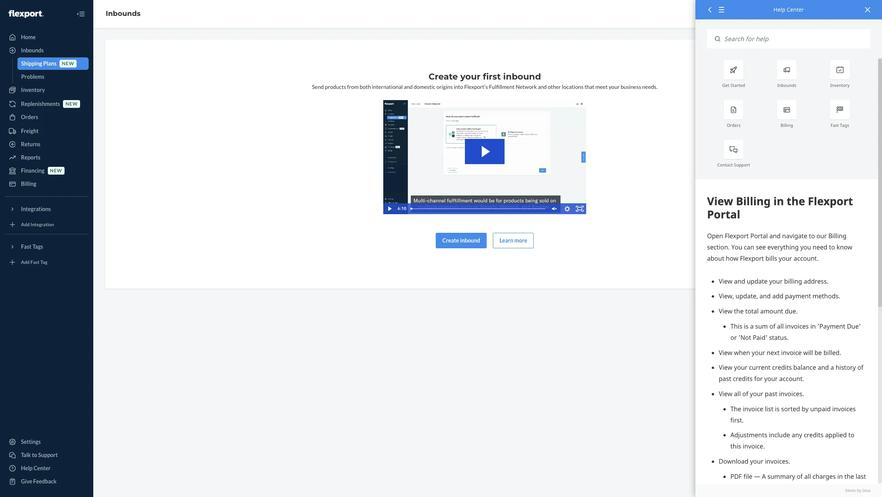 Task type: describe. For each thing, give the bounding box(es) containing it.
reports link
[[5, 152, 89, 164]]

integration
[[31, 222, 54, 228]]

freight
[[21, 128, 39, 135]]

inbound inside button
[[460, 237, 480, 244]]

into
[[454, 84, 463, 90]]

1 horizontal spatial billing
[[781, 122, 793, 128]]

0 horizontal spatial help
[[21, 466, 33, 472]]

freight link
[[5, 125, 89, 138]]

1 horizontal spatial your
[[609, 84, 620, 90]]

inbound inside create your first inbound send products from both international and domestic origins into flexport's fulfillment network and other locations that meet your business needs.
[[503, 72, 541, 82]]

add integration link
[[5, 219, 89, 231]]

international
[[372, 84, 403, 90]]

billing link
[[5, 178, 89, 190]]

network
[[516, 84, 537, 90]]

0 vertical spatial fast
[[831, 122, 839, 128]]

0 horizontal spatial your
[[460, 72, 481, 82]]

create your first inbound send products from both international and domestic origins into flexport's fulfillment network and other locations that meet your business needs.
[[312, 72, 658, 90]]

problems link
[[17, 71, 89, 83]]

returns
[[21, 141, 40, 148]]

add fast tag link
[[5, 257, 89, 269]]

0 vertical spatial help
[[774, 6, 785, 13]]

1 and from the left
[[404, 84, 413, 90]]

shipping plans
[[21, 60, 56, 67]]

add fast tag
[[21, 260, 47, 266]]

2 vertical spatial inbounds
[[777, 83, 796, 88]]

elevio by dixa
[[845, 489, 870, 494]]

origins
[[437, 84, 453, 90]]

from
[[347, 84, 359, 90]]

replenishments
[[21, 101, 60, 107]]

that
[[585, 84, 594, 90]]

tags inside dropdown button
[[32, 244, 43, 250]]

create inbound button
[[436, 233, 487, 249]]

elevio
[[845, 489, 856, 494]]

started
[[730, 83, 745, 88]]

get started
[[722, 83, 745, 88]]

1 vertical spatial orders
[[727, 122, 741, 128]]

needs.
[[642, 84, 658, 90]]

meet
[[595, 84, 608, 90]]

more
[[514, 237, 527, 244]]

video element
[[383, 100, 586, 214]]

both
[[360, 84, 371, 90]]

settings
[[21, 439, 41, 446]]

0 horizontal spatial inventory
[[21, 87, 45, 93]]

home link
[[5, 31, 89, 44]]

orders link
[[5, 111, 89, 124]]

0 vertical spatial tags
[[840, 122, 849, 128]]

domestic
[[414, 84, 435, 90]]

talk to support button
[[5, 450, 89, 462]]

flexport logo image
[[9, 10, 43, 18]]

0 horizontal spatial center
[[34, 466, 51, 472]]

create for your
[[429, 72, 458, 82]]

learn
[[500, 237, 513, 244]]

2 vertical spatial fast
[[31, 260, 39, 266]]

inventory link
[[5, 84, 89, 96]]

give
[[21, 479, 32, 486]]

2 and from the left
[[538, 84, 547, 90]]

first
[[483, 72, 501, 82]]

talk to support
[[21, 453, 58, 459]]

1 vertical spatial inbounds
[[21, 47, 44, 54]]

1 horizontal spatial help center
[[774, 6, 804, 13]]

0 vertical spatial fast tags
[[831, 122, 849, 128]]

0 vertical spatial orders
[[21, 114, 38, 121]]

add for add fast tag
[[21, 260, 30, 266]]



Task type: locate. For each thing, give the bounding box(es) containing it.
support down settings link
[[38, 453, 58, 459]]

help up search search box at the top of the page
[[774, 6, 785, 13]]

elevio by dixa link
[[707, 489, 870, 494]]

get
[[722, 83, 729, 88]]

video thumbnail image
[[383, 100, 586, 214], [383, 100, 586, 214]]

1 vertical spatial inbounds link
[[5, 44, 89, 57]]

your right meet
[[609, 84, 620, 90]]

fast
[[831, 122, 839, 128], [21, 244, 31, 250], [31, 260, 39, 266]]

billing
[[781, 122, 793, 128], [21, 181, 36, 187]]

0 horizontal spatial orders
[[21, 114, 38, 121]]

other
[[548, 84, 561, 90]]

2 add from the top
[[21, 260, 30, 266]]

1 horizontal spatial help
[[774, 6, 785, 13]]

fulfillment
[[489, 84, 515, 90]]

shipping
[[21, 60, 42, 67]]

1 horizontal spatial fast tags
[[831, 122, 849, 128]]

talk
[[21, 453, 31, 459]]

help center link
[[5, 463, 89, 475]]

inventory
[[830, 83, 850, 88], [21, 87, 45, 93]]

financing
[[21, 168, 45, 174]]

help center
[[774, 6, 804, 13], [21, 466, 51, 472]]

create
[[429, 72, 458, 82], [442, 237, 459, 244]]

0 vertical spatial add
[[21, 222, 30, 228]]

0 horizontal spatial inbounds link
[[5, 44, 89, 57]]

inbound up the network
[[503, 72, 541, 82]]

flexport's
[[464, 84, 488, 90]]

2 horizontal spatial inbounds
[[777, 83, 796, 88]]

send
[[312, 84, 324, 90]]

feedback
[[33, 479, 57, 486]]

0 vertical spatial your
[[460, 72, 481, 82]]

1 horizontal spatial inbound
[[503, 72, 541, 82]]

Search search field
[[720, 29, 870, 49]]

plans
[[43, 60, 56, 67]]

help center up search search box at the top of the page
[[774, 6, 804, 13]]

dixa
[[862, 489, 870, 494]]

1 horizontal spatial tags
[[840, 122, 849, 128]]

integrations button
[[5, 203, 89, 216]]

0 horizontal spatial fast tags
[[21, 244, 43, 250]]

1 vertical spatial your
[[609, 84, 620, 90]]

center
[[787, 6, 804, 13], [34, 466, 51, 472]]

0 horizontal spatial inbound
[[460, 237, 480, 244]]

0 vertical spatial support
[[734, 162, 750, 168]]

1 horizontal spatial and
[[538, 84, 547, 90]]

new
[[62, 61, 74, 67], [65, 101, 78, 107], [50, 168, 62, 174]]

close navigation image
[[76, 9, 86, 19]]

and left other
[[538, 84, 547, 90]]

support right 'contact'
[[734, 162, 750, 168]]

new up orders link
[[65, 101, 78, 107]]

0 horizontal spatial billing
[[21, 181, 36, 187]]

2 vertical spatial new
[[50, 168, 62, 174]]

0 vertical spatial billing
[[781, 122, 793, 128]]

0 vertical spatial new
[[62, 61, 74, 67]]

1 vertical spatial help center
[[21, 466, 51, 472]]

your
[[460, 72, 481, 82], [609, 84, 620, 90]]

1 vertical spatial billing
[[21, 181, 36, 187]]

inbound
[[503, 72, 541, 82], [460, 237, 480, 244]]

1 vertical spatial create
[[442, 237, 459, 244]]

add
[[21, 222, 30, 228], [21, 260, 30, 266]]

center down talk to support
[[34, 466, 51, 472]]

to
[[32, 453, 37, 459]]

support inside button
[[38, 453, 58, 459]]

integrations
[[21, 206, 51, 213]]

1 horizontal spatial inbounds
[[106, 9, 141, 18]]

fast inside dropdown button
[[21, 244, 31, 250]]

1 horizontal spatial inbounds link
[[106, 9, 141, 18]]

and left domestic
[[404, 84, 413, 90]]

create for inbound
[[442, 237, 459, 244]]

business
[[621, 84, 641, 90]]

1 horizontal spatial center
[[787, 6, 804, 13]]

products
[[325, 84, 346, 90]]

inbounds link
[[106, 9, 141, 18], [5, 44, 89, 57]]

1 vertical spatial fast
[[21, 244, 31, 250]]

0 horizontal spatial tags
[[32, 244, 43, 250]]

1 vertical spatial inbound
[[460, 237, 480, 244]]

help up give
[[21, 466, 33, 472]]

reports
[[21, 154, 40, 161]]

0 vertical spatial center
[[787, 6, 804, 13]]

new for replenishments
[[65, 101, 78, 107]]

locations
[[562, 84, 584, 90]]

0 horizontal spatial support
[[38, 453, 58, 459]]

1 vertical spatial add
[[21, 260, 30, 266]]

new for shipping plans
[[62, 61, 74, 67]]

1 vertical spatial tags
[[32, 244, 43, 250]]

1 vertical spatial fast tags
[[21, 244, 43, 250]]

learn more
[[500, 237, 527, 244]]

0 vertical spatial inbound
[[503, 72, 541, 82]]

1 vertical spatial center
[[34, 466, 51, 472]]

1 add from the top
[[21, 222, 30, 228]]

add for add integration
[[21, 222, 30, 228]]

add left integration
[[21, 222, 30, 228]]

create inside create your first inbound send products from both international and domestic origins into flexport's fulfillment network and other locations that meet your business needs.
[[429, 72, 458, 82]]

contact
[[717, 162, 733, 168]]

tag
[[40, 260, 47, 266]]

add inside 'link'
[[21, 222, 30, 228]]

center up search search box at the top of the page
[[787, 6, 804, 13]]

new down reports link
[[50, 168, 62, 174]]

by
[[857, 489, 861, 494]]

fast tags button
[[5, 241, 89, 253]]

your up 'flexport's' at the right
[[460, 72, 481, 82]]

1 horizontal spatial orders
[[727, 122, 741, 128]]

fast tags
[[831, 122, 849, 128], [21, 244, 43, 250]]

0 vertical spatial create
[[429, 72, 458, 82]]

contact support
[[717, 162, 750, 168]]

support
[[734, 162, 750, 168], [38, 453, 58, 459]]

0 vertical spatial inbounds
[[106, 9, 141, 18]]

inbounds
[[106, 9, 141, 18], [21, 47, 44, 54], [777, 83, 796, 88]]

1 vertical spatial help
[[21, 466, 33, 472]]

and
[[404, 84, 413, 90], [538, 84, 547, 90]]

1 vertical spatial new
[[65, 101, 78, 107]]

0 horizontal spatial help center
[[21, 466, 51, 472]]

fast tags inside dropdown button
[[21, 244, 43, 250]]

give feedback button
[[5, 476, 89, 489]]

1 vertical spatial support
[[38, 453, 58, 459]]

problems
[[21, 73, 44, 80]]

1 horizontal spatial support
[[734, 162, 750, 168]]

0 horizontal spatial and
[[404, 84, 413, 90]]

inbound left learn
[[460, 237, 480, 244]]

new for financing
[[50, 168, 62, 174]]

returns link
[[5, 138, 89, 151]]

add integration
[[21, 222, 54, 228]]

1 horizontal spatial inventory
[[830, 83, 850, 88]]

home
[[21, 34, 36, 40]]

add left tag
[[21, 260, 30, 266]]

orders
[[21, 114, 38, 121], [727, 122, 741, 128]]

learn more button
[[493, 233, 534, 249]]

give feedback
[[21, 479, 57, 486]]

create inbound
[[442, 237, 480, 244]]

help
[[774, 6, 785, 13], [21, 466, 33, 472]]

help center down to
[[21, 466, 51, 472]]

create inside create inbound button
[[442, 237, 459, 244]]

help center inside help center link
[[21, 466, 51, 472]]

0 horizontal spatial inbounds
[[21, 47, 44, 54]]

0 vertical spatial inbounds link
[[106, 9, 141, 18]]

settings link
[[5, 437, 89, 449]]

tags
[[840, 122, 849, 128], [32, 244, 43, 250]]

new right plans
[[62, 61, 74, 67]]

0 vertical spatial help center
[[774, 6, 804, 13]]



Task type: vqa. For each thing, say whether or not it's contained in the screenshot.
the bottommost FOR
no



